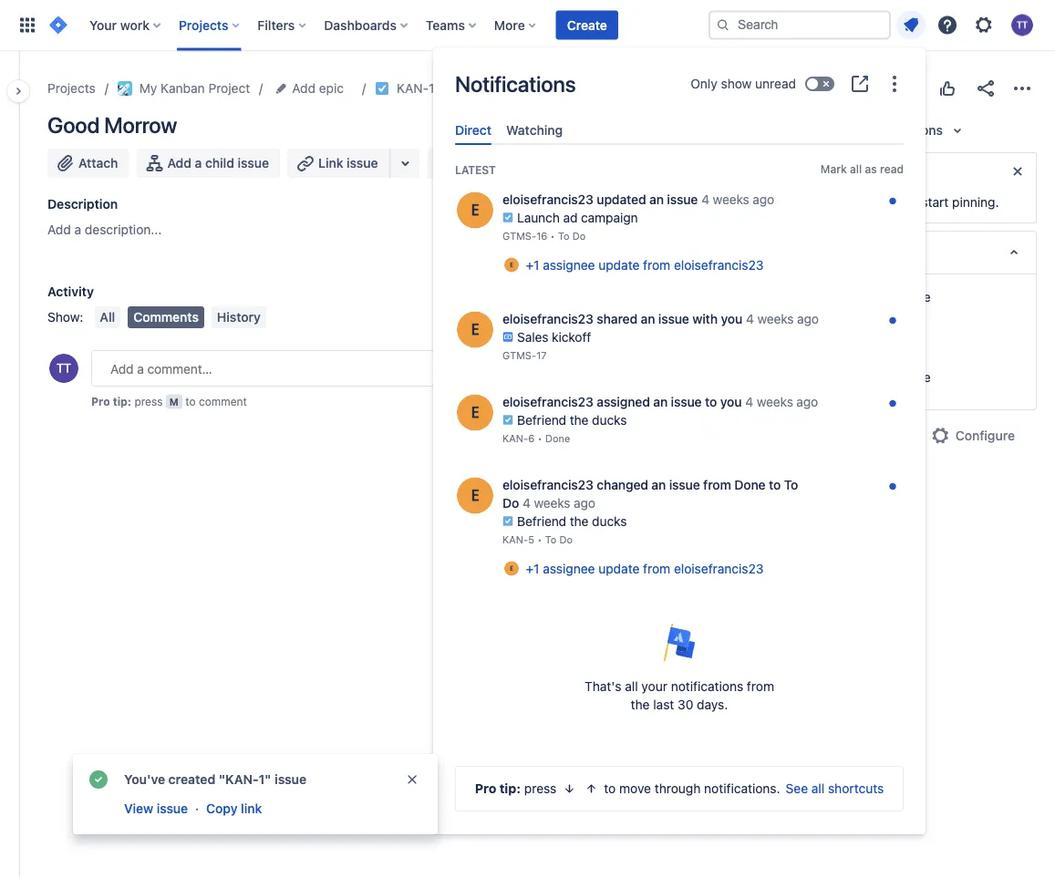 Task type: vqa. For each thing, say whether or not it's contained in the screenshot.
tip: in NOTIFICATIONS dialog
yes



Task type: describe. For each thing, give the bounding box(es) containing it.
description...
[[85, 222, 162, 237]]

history button
[[212, 307, 266, 328]]

epic
[[319, 81, 344, 96]]

29
[[750, 468, 763, 481]]

update for 1st +1 assignee update from eloisefrancis23 button from the top of the notifications dialog
[[599, 257, 640, 272]]

sidebar navigation image
[[0, 73, 40, 109]]

more
[[494, 17, 525, 32]]

pinning.
[[952, 195, 999, 210]]

Add a comment… field
[[91, 350, 636, 387]]

attach button
[[47, 149, 129, 178]]

1 terry from the top
[[863, 289, 894, 304]]

newest first button
[[523, 307, 636, 328]]

issue right view
[[157, 801, 188, 817]]

last
[[653, 697, 674, 712]]

dashboards button
[[319, 10, 415, 40]]

show:
[[47, 310, 83, 325]]

1 terry turtle from the top
[[863, 289, 931, 304]]

newest first image
[[610, 310, 625, 325]]

first
[[583, 310, 607, 325]]

tip: for pro tip: press m to comment
[[113, 395, 131, 408]]

latest
[[455, 163, 496, 176]]

to inside notifications dialog
[[604, 781, 616, 796]]

eloisefrancis23 for 1st +1 assignee update from eloisefrancis23 button from the bottom of the notifications dialog
[[674, 561, 764, 576]]

from inside that's all your notifications from the last 30 days.
[[747, 679, 775, 694]]

as
[[865, 163, 877, 176]]

hide message image
[[1007, 161, 1029, 182]]

1 +1 assignee update from eloisefrancis23 button from the top
[[526, 256, 764, 274]]

jira software image
[[47, 14, 69, 36]]

your
[[89, 17, 117, 32]]

notifications image
[[900, 14, 922, 36]]

watching
[[506, 122, 563, 137]]

arrow down image
[[562, 782, 577, 796]]

tip: for pro tip: press
[[500, 781, 521, 796]]

see
[[786, 781, 808, 796]]

a for child
[[195, 156, 202, 171]]

copy link
[[206, 801, 262, 817]]

notifications dialog
[[433, 47, 926, 835]]

primary element
[[11, 0, 709, 51]]

my
[[139, 81, 157, 96]]

days.
[[697, 697, 728, 712]]

comments button
[[128, 307, 204, 328]]

link
[[241, 801, 262, 817]]

good morrow
[[47, 112, 177, 138]]

actions
[[898, 123, 943, 138]]

2 horizontal spatial a
[[836, 195, 843, 210]]

all for that's
[[625, 679, 638, 694]]

from for 1st +1 assignee update from eloisefrancis23 button from the bottom of the notifications dialog
[[643, 561, 671, 576]]

next to a field label to start pinning.
[[788, 195, 999, 210]]

to right next
[[821, 195, 832, 210]]

morrow
[[104, 112, 177, 138]]

your profile and settings image
[[1012, 14, 1034, 36]]

settings image
[[973, 14, 995, 36]]

field
[[846, 195, 872, 210]]

ago
[[813, 468, 832, 481]]

comments
[[133, 310, 199, 325]]

copy link to issue image
[[431, 80, 446, 95]]

2 terry from the top
[[863, 369, 894, 385]]

comment
[[199, 395, 247, 408]]

history
[[217, 310, 261, 325]]

next
[[792, 195, 817, 210]]

from for 1st +1 assignee update from eloisefrancis23 button from the top of the notifications dialog
[[643, 257, 671, 272]]

press for pro tip: press m to comment
[[134, 395, 163, 408]]

add epic
[[292, 81, 344, 96]]

only
[[691, 76, 718, 91]]

pro tip: press
[[475, 781, 557, 796]]

my kanban project image
[[117, 81, 132, 96]]

create button
[[556, 10, 618, 40]]

projects for projects link on the top of the page
[[47, 81, 96, 96]]

add epic button
[[272, 78, 349, 99]]

Search field
[[709, 10, 891, 40]]

resolved 29 seconds ago
[[700, 468, 832, 481]]

notifications.
[[704, 781, 781, 796]]

projects button
[[173, 10, 247, 40]]

+1 for 1st +1 assignee update from eloisefrancis23 button from the top of the notifications dialog
[[526, 257, 540, 272]]

share image
[[975, 78, 997, 99]]

created
[[700, 428, 741, 441]]

child
[[205, 156, 234, 171]]

vote options: no one has voted for this issue yet. image
[[937, 78, 959, 99]]

activity
[[47, 284, 94, 299]]

your
[[642, 679, 668, 694]]

all for mark
[[850, 163, 862, 176]]

tab list inside notifications dialog
[[448, 115, 911, 145]]

create
[[567, 17, 607, 32]]

through
[[655, 781, 701, 796]]

more image
[[884, 73, 906, 95]]

newest first
[[534, 310, 607, 325]]

project
[[208, 81, 250, 96]]

copy link button
[[204, 798, 264, 820]]

mark all as read button
[[821, 162, 904, 177]]

notifications
[[671, 679, 744, 694]]

mark all as read
[[821, 163, 904, 176]]

resolved
[[700, 468, 747, 481]]

2 terry turtle from the top
[[863, 369, 931, 385]]

2 +1 assignee update from eloisefrancis23 button from the top
[[526, 560, 764, 578]]

1 assignee from the top
[[543, 257, 595, 272]]

mark
[[821, 163, 847, 176]]

issue inside button
[[238, 156, 269, 171]]

copy
[[206, 801, 238, 817]]

2 assignee from the top
[[543, 561, 595, 576]]

see all shortcuts button
[[786, 780, 884, 798]]

projects for projects popup button
[[179, 17, 228, 32]]

click on the
[[701, 195, 774, 210]]

that's all your notifications from the last 30 days.
[[585, 679, 775, 712]]

newest
[[534, 310, 579, 325]]

the inside that's all your notifications from the last 30 days.
[[631, 697, 650, 712]]

unread
[[755, 76, 796, 91]]

arrow up image
[[584, 782, 599, 796]]

all button
[[94, 307, 121, 328]]



Task type: locate. For each thing, give the bounding box(es) containing it.
1 vertical spatial projects
[[47, 81, 96, 96]]

1 horizontal spatial pro
[[475, 781, 497, 796]]

pro
[[91, 395, 110, 408], [475, 781, 497, 796]]

add left 'child'
[[167, 156, 192, 171]]

start
[[922, 195, 949, 210]]

dashboards
[[324, 17, 397, 32]]

0 horizontal spatial a
[[74, 222, 81, 237]]

2 horizontal spatial all
[[850, 163, 862, 176]]

pro inside notifications dialog
[[475, 781, 497, 796]]

that's
[[585, 679, 622, 694]]

0 vertical spatial tip:
[[113, 395, 131, 408]]

add left epic
[[292, 81, 316, 96]]

2 update from the top
[[599, 561, 640, 576]]

all right see on the right bottom
[[812, 781, 825, 796]]

1 vertical spatial a
[[836, 195, 843, 210]]

1 vertical spatial the
[[631, 697, 650, 712]]

1 update from the top
[[599, 257, 640, 272]]

2 eloisefrancis23 from the top
[[674, 561, 764, 576]]

pro for pro tip: press
[[475, 781, 497, 796]]

1 +1 from the top
[[526, 257, 540, 272]]

pro tip: press m to comment
[[91, 395, 247, 408]]

turtle
[[897, 289, 931, 304], [897, 369, 931, 385]]

a inside button
[[195, 156, 202, 171]]

1 vertical spatial update
[[599, 561, 640, 576]]

to
[[821, 195, 832, 210], [907, 195, 918, 210], [185, 395, 196, 408], [604, 781, 616, 796]]

link web pages and more image
[[395, 152, 416, 174]]

issue right link
[[347, 156, 378, 171]]

"kan-
[[219, 772, 259, 787]]

issue right 'child'
[[238, 156, 269, 171]]

1 vertical spatial tip:
[[500, 781, 521, 796]]

kanban
[[161, 81, 205, 96]]

teams button
[[420, 10, 483, 40]]

pro for pro tip: press m to comment
[[91, 395, 110, 408]]

0 vertical spatial terry turtle
[[863, 289, 931, 304]]

update
[[599, 257, 640, 272], [599, 561, 640, 576]]

direct
[[455, 122, 492, 137]]

all inside button
[[850, 163, 862, 176]]

kan-1 link
[[397, 78, 435, 99]]

1 vertical spatial +1 assignee update from eloisefrancis23
[[526, 561, 764, 576]]

1 turtle from the top
[[897, 289, 931, 304]]

created
[[168, 772, 216, 787]]

to right arrow up image
[[604, 781, 616, 796]]

1 horizontal spatial projects
[[179, 17, 228, 32]]

1 horizontal spatial add
[[167, 156, 192, 171]]

menu bar containing all
[[91, 307, 270, 328]]

on
[[733, 195, 748, 210]]

+1 for 1st +1 assignee update from eloisefrancis23 button from the bottom of the notifications dialog
[[526, 561, 540, 576]]

add a child issue
[[167, 156, 269, 171]]

projects inside popup button
[[179, 17, 228, 32]]

1 vertical spatial terry turtle
[[863, 369, 931, 385]]

2 +1 from the top
[[526, 561, 540, 576]]

from
[[643, 257, 671, 272], [643, 561, 671, 576], [747, 679, 775, 694]]

more button
[[489, 10, 543, 40]]

0 horizontal spatial press
[[134, 395, 163, 408]]

my kanban project
[[139, 81, 250, 96]]

projects
[[179, 17, 228, 32], [47, 81, 96, 96]]

0 vertical spatial from
[[643, 257, 671, 272]]

1 vertical spatial add
[[167, 156, 192, 171]]

0 vertical spatial +1 assignee update from eloisefrancis23
[[526, 257, 764, 272]]

turtle up configure link
[[897, 369, 931, 385]]

0 vertical spatial assignee
[[543, 257, 595, 272]]

notifications
[[455, 71, 576, 97]]

your work
[[89, 17, 150, 32]]

add for add a child issue
[[167, 156, 192, 171]]

4 eloisefrancis23 image from the top
[[457, 477, 494, 514]]

1 horizontal spatial a
[[195, 156, 202, 171]]

a
[[195, 156, 202, 171], [836, 195, 843, 210], [74, 222, 81, 237]]

+1 assignee update from eloisefrancis23 for 1st +1 assignee update from eloisefrancis23 button from the top of the notifications dialog
[[526, 257, 764, 272]]

a left 'child'
[[195, 156, 202, 171]]

1 +1 assignee update from eloisefrancis23 from the top
[[526, 257, 764, 272]]

0 vertical spatial +1 assignee update from eloisefrancis23 button
[[526, 256, 764, 274]]

work
[[120, 17, 150, 32]]

shortcuts
[[828, 781, 884, 796]]

1 eloisefrancis23 image from the top
[[457, 192, 494, 228]]

link issue
[[318, 156, 378, 171]]

you've created "kan-1" issue
[[124, 772, 307, 787]]

all for see
[[812, 781, 825, 796]]

good
[[47, 112, 100, 138]]

tip: left m
[[113, 395, 131, 408]]

to left start
[[907, 195, 918, 210]]

0 horizontal spatial projects
[[47, 81, 96, 96]]

click
[[701, 195, 730, 210]]

m
[[170, 396, 179, 408]]

0 vertical spatial add
[[292, 81, 316, 96]]

move
[[620, 781, 651, 796]]

1 horizontal spatial tip:
[[500, 781, 521, 796]]

description
[[47, 197, 118, 212]]

attach
[[78, 156, 118, 171]]

press for pro tip: press
[[524, 781, 557, 796]]

the down your
[[631, 697, 650, 712]]

press
[[134, 395, 163, 408], [524, 781, 557, 796]]

menu bar
[[91, 307, 270, 328]]

0 vertical spatial the
[[751, 195, 770, 210]]

all left as
[[850, 163, 862, 176]]

0 vertical spatial turtle
[[897, 289, 931, 304]]

banner containing your work
[[0, 0, 1056, 51]]

a left the field
[[836, 195, 843, 210]]

add down description
[[47, 222, 71, 237]]

view
[[124, 801, 153, 817]]

1 vertical spatial eloisefrancis23
[[674, 561, 764, 576]]

eloisefrancis23 image
[[457, 192, 494, 228], [457, 311, 494, 348], [457, 394, 494, 431], [457, 477, 494, 514]]

issue inside button
[[347, 156, 378, 171]]

issue right 1"
[[275, 772, 307, 787]]

all
[[100, 310, 115, 325]]

success image
[[88, 769, 109, 791]]

a down description
[[74, 222, 81, 237]]

0 vertical spatial press
[[134, 395, 163, 408]]

labels
[[701, 330, 735, 343]]

0 vertical spatial projects
[[179, 17, 228, 32]]

turtle down details element
[[897, 289, 931, 304]]

profile image of terry turtle image
[[49, 354, 78, 383]]

add inside popup button
[[292, 81, 316, 96]]

terry
[[863, 289, 894, 304], [863, 369, 894, 385]]

all left your
[[625, 679, 638, 694]]

30
[[678, 697, 694, 712]]

1 vertical spatial assignee
[[543, 561, 595, 576]]

appswitcher icon image
[[16, 14, 38, 36]]

terry turtle
[[863, 289, 931, 304], [863, 369, 931, 385]]

details element
[[689, 231, 1037, 275]]

label
[[875, 195, 903, 210]]

1 eloisefrancis23 from the top
[[674, 257, 764, 272]]

1 vertical spatial +1
[[526, 561, 540, 576]]

add for add epic
[[292, 81, 316, 96]]

1 vertical spatial from
[[643, 561, 671, 576]]

1 horizontal spatial the
[[751, 195, 770, 210]]

kan-1
[[397, 81, 435, 96]]

details
[[701, 245, 743, 260]]

show
[[721, 76, 752, 91]]

0 horizontal spatial tip:
[[113, 395, 131, 408]]

view issue
[[124, 801, 188, 817]]

tab list containing direct
[[448, 115, 911, 145]]

link issue button
[[287, 149, 391, 178]]

tip: left arrow down icon in the right bottom of the page
[[500, 781, 521, 796]]

1 vertical spatial +1 assignee update from eloisefrancis23 button
[[526, 560, 764, 578]]

2 turtle from the top
[[897, 369, 931, 385]]

pro left m
[[91, 395, 110, 408]]

jira software image
[[47, 14, 69, 36]]

1 horizontal spatial all
[[812, 781, 825, 796]]

+1 assignee update from eloisefrancis23 for 1st +1 assignee update from eloisefrancis23 button from the bottom of the notifications dialog
[[526, 561, 764, 576]]

3 eloisefrancis23 image from the top
[[457, 394, 494, 431]]

+1 assignee update from eloisefrancis23
[[526, 257, 764, 272], [526, 561, 764, 576]]

1 horizontal spatial press
[[524, 781, 557, 796]]

press left arrow down icon in the right bottom of the page
[[524, 781, 557, 796]]

1 vertical spatial pro
[[475, 781, 497, 796]]

my kanban project link
[[117, 78, 250, 99]]

0 vertical spatial eloisefrancis23
[[674, 257, 764, 272]]

all inside that's all your notifications from the last 30 days.
[[625, 679, 638, 694]]

assignee
[[543, 257, 595, 272], [543, 561, 595, 576]]

help image
[[937, 14, 959, 36]]

banner
[[0, 0, 1056, 51]]

add app image
[[431, 153, 453, 175]]

configure
[[956, 428, 1015, 443]]

+1 assignee update from eloisefrancis23 button
[[526, 256, 764, 274], [526, 560, 764, 578]]

0 horizontal spatial add
[[47, 222, 71, 237]]

add inside button
[[167, 156, 192, 171]]

2 vertical spatial all
[[812, 781, 825, 796]]

add a description...
[[47, 222, 162, 237]]

all
[[850, 163, 862, 176], [625, 679, 638, 694], [812, 781, 825, 796]]

1 vertical spatial terry
[[863, 369, 894, 385]]

1 vertical spatial press
[[524, 781, 557, 796]]

to move through notifications.
[[604, 781, 781, 796]]

pro right dismiss icon
[[475, 781, 497, 796]]

1
[[429, 81, 435, 96]]

0 horizontal spatial all
[[625, 679, 638, 694]]

0 vertical spatial update
[[599, 257, 640, 272]]

configure link
[[919, 421, 1026, 451]]

0 vertical spatial pro
[[91, 395, 110, 408]]

0 vertical spatial a
[[195, 156, 202, 171]]

+1
[[526, 257, 540, 272], [526, 561, 540, 576]]

2 vertical spatial a
[[74, 222, 81, 237]]

eloisefrancis23 for 1st +1 assignee update from eloisefrancis23 button from the top of the notifications dialog
[[674, 257, 764, 272]]

search image
[[716, 18, 731, 32]]

task image
[[375, 81, 390, 96]]

press inside notifications dialog
[[524, 781, 557, 796]]

issue
[[238, 156, 269, 171], [347, 156, 378, 171], [275, 772, 307, 787], [157, 801, 188, 817]]

2 vertical spatial from
[[747, 679, 775, 694]]

link
[[318, 156, 343, 171]]

actions image
[[1012, 78, 1034, 99]]

press left m
[[134, 395, 163, 408]]

projects up my kanban project
[[179, 17, 228, 32]]

a for description...
[[74, 222, 81, 237]]

add for add a description...
[[47, 222, 71, 237]]

tab list
[[448, 115, 911, 145]]

seconds
[[766, 468, 810, 481]]

2 eloisefrancis23 image from the top
[[457, 311, 494, 348]]

projects up the good
[[47, 81, 96, 96]]

0 vertical spatial terry
[[863, 289, 894, 304]]

0 vertical spatial +1
[[526, 257, 540, 272]]

1"
[[259, 772, 271, 787]]

dismiss image
[[405, 773, 420, 787]]

open notifications in a new tab image
[[849, 73, 871, 95]]

1 vertical spatial all
[[625, 679, 638, 694]]

0 horizontal spatial pro
[[91, 395, 110, 408]]

2 +1 assignee update from eloisefrancis23 from the top
[[526, 561, 764, 576]]

update for 1st +1 assignee update from eloisefrancis23 button from the bottom of the notifications dialog
[[599, 561, 640, 576]]

0 vertical spatial all
[[850, 163, 862, 176]]

the right on
[[751, 195, 770, 210]]

2 vertical spatial add
[[47, 222, 71, 237]]

tip: inside notifications dialog
[[500, 781, 521, 796]]

all inside button
[[812, 781, 825, 796]]

0 horizontal spatial the
[[631, 697, 650, 712]]

see all shortcuts
[[786, 781, 884, 796]]

2 horizontal spatial add
[[292, 81, 316, 96]]

1 vertical spatial turtle
[[897, 369, 931, 385]]

filters button
[[252, 10, 313, 40]]

you've
[[124, 772, 165, 787]]

view issue link
[[122, 798, 190, 820]]

to right m
[[185, 395, 196, 408]]

only show unread
[[691, 76, 796, 91]]



